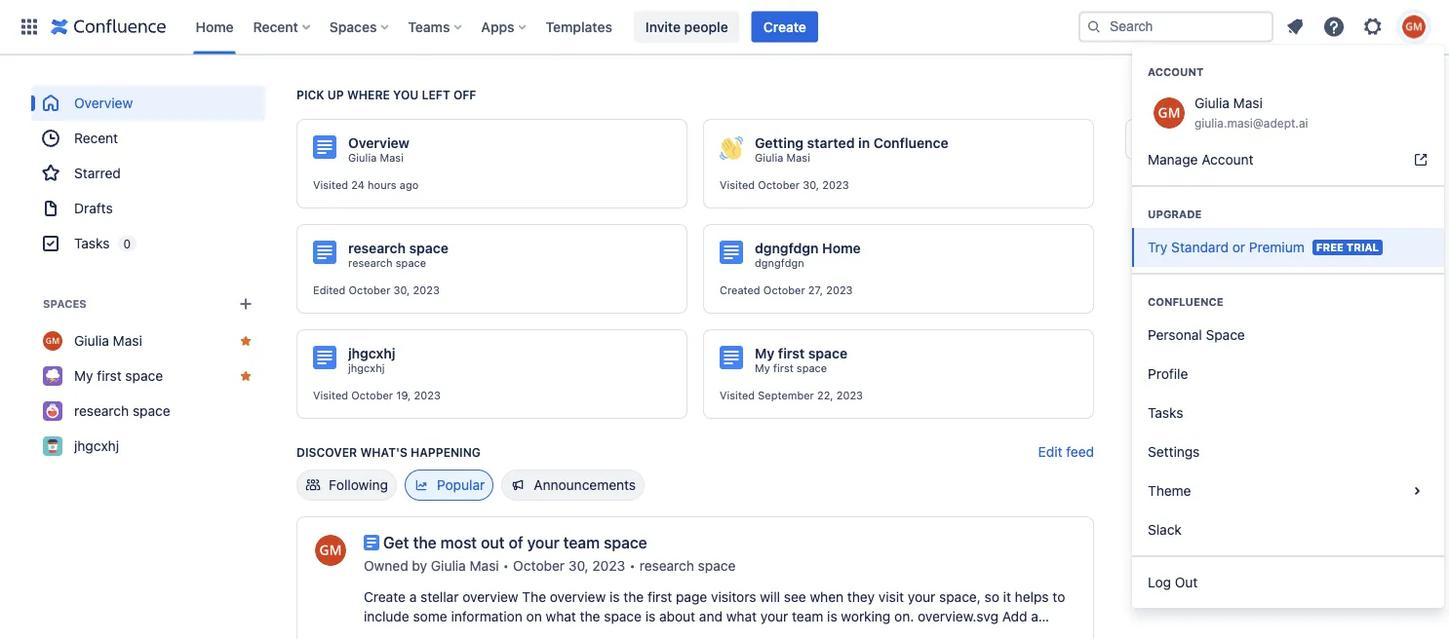 Task type: locate. For each thing, give the bounding box(es) containing it.
spaces up 'giulia masi'
[[43, 298, 87, 311]]

1 horizontal spatial jhgcxhj link
[[348, 362, 385, 375]]

1 vertical spatial overview
[[348, 135, 410, 151]]

2 vertical spatial 30,
[[568, 558, 589, 574]]

2 vertical spatial research space link
[[640, 557, 736, 576]]

research space link
[[348, 256, 426, 270], [31, 394, 265, 429], [640, 557, 736, 576]]

page
[[676, 590, 707, 606]]

spaces inside popup button
[[329, 19, 377, 35]]

get the most out of your team space
[[383, 534, 647, 552]]

giulia masi image
[[315, 535, 346, 567]]

• down get the most out of your team space at bottom left
[[503, 558, 509, 574]]

1 horizontal spatial home
[[822, 240, 861, 256]]

overview inside overview 'link'
[[74, 95, 133, 111]]

getting
[[755, 135, 804, 151]]

2023 up visual
[[592, 558, 625, 574]]

your down on
[[524, 629, 552, 641]]

jhgcxhj
[[348, 346, 395, 362], [348, 362, 385, 375], [74, 438, 119, 454]]

giulia up 'visited 24 hours ago' at the top left of page
[[348, 152, 377, 164]]

0 vertical spatial team
[[563, 534, 600, 552]]

confluence inside group
[[1148, 296, 1224, 309]]

research space link up page
[[640, 557, 736, 576]]

giulia up my first space
[[74, 333, 109, 349]]

create inside 'create a stellar overview the overview is the first page visitors will see when they visit your space, so it helps to include some information on what the space is about and what your team is working on. overview.svg add a header image. this gives your overview visual appeal and makes it welcoming for visitors. explain what the spa'
[[364, 590, 406, 606]]

tasks
[[74, 236, 110, 252], [1148, 405, 1183, 421]]

1 vertical spatial it
[[772, 629, 780, 641]]

edited
[[313, 284, 346, 297]]

visited left 24
[[313, 179, 348, 192]]

giulia down 'most'
[[431, 558, 466, 574]]

1 horizontal spatial what
[[726, 609, 757, 625]]

banner containing home
[[0, 0, 1449, 55]]

out
[[1175, 575, 1198, 591]]

teams button
[[402, 11, 469, 42]]

discover what's happening
[[296, 446, 481, 459]]

1 vertical spatial tasks
[[1148, 405, 1183, 421]]

overview for overview
[[74, 95, 133, 111]]

create
[[763, 19, 806, 35], [364, 590, 406, 606]]

overview
[[462, 590, 518, 606], [550, 590, 606, 606], [556, 629, 612, 641]]

recent button
[[247, 11, 318, 42]]

ago
[[400, 179, 419, 192]]

a
[[409, 590, 417, 606], [1031, 609, 1039, 625]]

2023 for visited september 22, 2023
[[836, 390, 863, 402]]

1 horizontal spatial overview
[[348, 135, 410, 151]]

1 vertical spatial create
[[364, 590, 406, 606]]

jhgcxhj link down my first space
[[31, 429, 265, 464]]

create inside global element
[[763, 19, 806, 35]]

0 horizontal spatial my first space link
[[31, 359, 265, 394]]

account
[[1148, 66, 1204, 79], [1202, 152, 1254, 168]]

recent up starred
[[74, 130, 118, 146]]

it right so
[[1003, 590, 1011, 606]]

overview up 'recent' link
[[74, 95, 133, 111]]

recent right home link at the left of page
[[253, 19, 298, 35]]

27,
[[808, 284, 823, 297]]

0 vertical spatial spaces
[[329, 19, 377, 35]]

trial
[[1347, 241, 1379, 254]]

0 vertical spatial jhgcxhj link
[[348, 362, 385, 375]]

create for create a stellar overview the overview is the first page visitors will see when they visit your space, so it helps to include some information on what the space is about and what your team is working on. overview.svg add a header image. this gives your overview visual appeal and makes it welcoming for visitors. explain what the spa
[[364, 590, 406, 606]]

a down helps on the right bottom of the page
[[1031, 609, 1039, 625]]

the
[[522, 590, 546, 606]]

create right people at the top
[[763, 19, 806, 35]]

october right "edited"
[[349, 284, 390, 297]]

0 vertical spatial 30,
[[803, 179, 819, 192]]

1 horizontal spatial team
[[792, 609, 824, 625]]

profile link
[[1132, 355, 1444, 394]]

october down dgngfdgn link
[[763, 284, 805, 297]]

the down october 30, 2023 button
[[580, 609, 600, 625]]

masi up my first space
[[113, 333, 142, 349]]

30, right "edited"
[[394, 284, 410, 297]]

or
[[1232, 239, 1245, 256]]

giulia up giulia.masi@adept.ai
[[1195, 95, 1230, 111]]

october for research space
[[349, 284, 390, 297]]

2023 for created october 27, 2023
[[826, 284, 853, 297]]

2023 right 19,
[[414, 390, 441, 402]]

0 vertical spatial it
[[1003, 590, 1011, 606]]

0 horizontal spatial confluence
[[874, 135, 949, 151]]

0 horizontal spatial spaces
[[43, 298, 87, 311]]

• right october 30, 2023 button
[[629, 558, 636, 574]]

0 vertical spatial create
[[763, 19, 806, 35]]

confluence image
[[51, 15, 166, 39], [51, 15, 166, 39]]

on
[[526, 609, 542, 625]]

overview up hours
[[348, 135, 410, 151]]

happening
[[411, 446, 481, 459]]

masi
[[1233, 95, 1263, 111], [380, 152, 404, 164], [787, 152, 810, 164], [113, 333, 142, 349], [470, 558, 499, 574]]

and
[[699, 609, 723, 625], [701, 629, 724, 641]]

overview for overview giulia masi
[[348, 135, 410, 151]]

recent inside dropdown button
[[253, 19, 298, 35]]

1 horizontal spatial it
[[1003, 590, 1011, 606]]

first
[[778, 346, 805, 362], [773, 362, 794, 375], [97, 368, 122, 384], [648, 590, 672, 606]]

0 horizontal spatial create
[[364, 590, 406, 606]]

1 horizontal spatial spaces
[[329, 19, 377, 35]]

will
[[760, 590, 780, 606]]

what right on
[[546, 609, 576, 625]]

the
[[413, 534, 437, 552], [623, 590, 644, 606], [580, 609, 600, 625], [1012, 629, 1032, 641]]

visited october 30, 2023
[[720, 179, 849, 192]]

2023
[[822, 179, 849, 192], [413, 284, 440, 297], [826, 284, 853, 297], [414, 390, 441, 402], [836, 390, 863, 402], [592, 558, 625, 574]]

research space link down my first space
[[31, 394, 265, 429]]

home inside global element
[[196, 19, 234, 35]]

team up "welcoming"
[[792, 609, 824, 625]]

create link
[[752, 11, 818, 42]]

team
[[563, 534, 600, 552], [792, 609, 824, 625]]

0 vertical spatial overview
[[74, 95, 133, 111]]

2023 right 22,
[[836, 390, 863, 402]]

1 dgngfdgn from the top
[[755, 240, 819, 256]]

1 vertical spatial research space link
[[31, 394, 265, 429]]

0 horizontal spatial •
[[503, 558, 509, 574]]

the down add
[[1012, 629, 1032, 641]]

giulia inside getting started in confluence giulia masi
[[755, 152, 783, 164]]

theme link
[[1132, 472, 1444, 511]]

create a stellar overview the overview is the first page visitors will see when they visit your space, so it helps to include some information on what the space is about and what your team is working on. overview.svg add a header image. this gives your overview visual appeal and makes it welcoming for visitors. explain what the spa
[[364, 590, 1074, 641]]

0 vertical spatial a
[[409, 590, 417, 606]]

upgrade group
[[1132, 185, 1444, 273]]

it
[[1003, 590, 1011, 606], [772, 629, 780, 641]]

jhgcxhj link up visited october 19, 2023
[[348, 362, 385, 375]]

giulia masi
[[74, 333, 142, 349]]

information
[[451, 609, 523, 625]]

september
[[758, 390, 814, 402]]

and left "makes"
[[701, 629, 724, 641]]

30, down started
[[803, 179, 819, 192]]

group
[[31, 86, 265, 261]]

2 horizontal spatial is
[[827, 609, 837, 625]]

upgrade
[[1148, 208, 1202, 221]]

apps
[[481, 19, 515, 35]]

it right "makes"
[[772, 629, 780, 641]]

giulia inside the giulia masi giulia.masi@adept.ai
[[1195, 95, 1230, 111]]

0 horizontal spatial overview
[[74, 95, 133, 111]]

october for dgngfdgn home
[[763, 284, 805, 297]]

0 vertical spatial research space link
[[348, 256, 426, 270]]

1 vertical spatial a
[[1031, 609, 1039, 625]]

welcoming
[[784, 629, 852, 641]]

visited
[[313, 179, 348, 192], [720, 179, 755, 192], [313, 390, 348, 402], [720, 390, 755, 402]]

2 dgngfdgn from the top
[[755, 257, 804, 270]]

24
[[351, 179, 365, 192]]

30, down "get the most out of your team space" link
[[568, 558, 589, 574]]

group containing overview
[[31, 86, 265, 261]]

2 horizontal spatial 30,
[[803, 179, 819, 192]]

templates link
[[540, 11, 618, 42]]

space,
[[939, 590, 981, 606]]

research
[[348, 240, 406, 256], [348, 257, 393, 270], [74, 403, 129, 419], [640, 558, 694, 574]]

my first space link down 'giulia masi'
[[31, 359, 265, 394]]

giulia masi giulia.masi@adept.ai
[[1195, 95, 1308, 130]]

most
[[441, 534, 477, 552]]

home link
[[190, 11, 240, 42]]

0 vertical spatial recent
[[253, 19, 298, 35]]

0 vertical spatial tasks
[[74, 236, 110, 252]]

your up on.
[[908, 590, 936, 606]]

manage account link
[[1132, 140, 1444, 179]]

edit feed button
[[1038, 443, 1094, 462]]

masi down the getting
[[787, 152, 810, 164]]

1 vertical spatial account
[[1202, 152, 1254, 168]]

invite
[[646, 19, 681, 35]]

overview
[[74, 95, 133, 111], [348, 135, 410, 151]]

and down page
[[699, 609, 723, 625]]

free trial
[[1316, 241, 1379, 254]]

hours
[[368, 179, 397, 192]]

following
[[329, 477, 388, 493]]

getting started in confluence giulia masi
[[755, 135, 949, 164]]

1 horizontal spatial create
[[763, 19, 806, 35]]

1 vertical spatial confluence
[[1148, 296, 1224, 309]]

started
[[807, 135, 855, 151]]

a up "some" at the bottom left of page
[[409, 590, 417, 606]]

0 vertical spatial confluence
[[874, 135, 949, 151]]

first up 'visited september 22, 2023'
[[778, 346, 805, 362]]

first up about
[[648, 590, 672, 606]]

log out link
[[1132, 564, 1444, 603]]

your down will
[[761, 609, 788, 625]]

2 horizontal spatial research space link
[[640, 557, 736, 576]]

2023 right "edited"
[[413, 284, 440, 297]]

create up include
[[364, 590, 406, 606]]

0 horizontal spatial jhgcxhj link
[[31, 429, 265, 464]]

personal space
[[1148, 327, 1245, 343]]

team up october 30, 2023 button
[[563, 534, 600, 552]]

2023 right 27,
[[826, 284, 853, 297]]

1 horizontal spatial tasks
[[1148, 405, 1183, 421]]

what down add
[[978, 629, 1008, 641]]

unstar this space image
[[238, 334, 254, 349]]

giulia
[[1195, 95, 1230, 111], [348, 152, 377, 164], [755, 152, 783, 164], [74, 333, 109, 349], [431, 558, 466, 574]]

first up september
[[773, 362, 794, 375]]

templates
[[546, 19, 612, 35]]

0 vertical spatial home
[[196, 19, 234, 35]]

1 horizontal spatial 30,
[[568, 558, 589, 574]]

my first space link up 'visited september 22, 2023'
[[755, 362, 827, 375]]

announcements
[[534, 477, 636, 493]]

home up 27,
[[822, 240, 861, 256]]

1 horizontal spatial •
[[629, 558, 636, 574]]

slack link
[[1132, 511, 1444, 550]]

research space link up edited october 30, 2023
[[348, 256, 426, 270]]

spaces up the where on the left of page
[[329, 19, 377, 35]]

your up owned by giulia masi • october 30, 2023 • research space
[[527, 534, 560, 552]]

my first space my first space
[[755, 346, 848, 375]]

1 vertical spatial team
[[792, 609, 824, 625]]

22,
[[817, 390, 833, 402]]

visited left september
[[720, 390, 755, 402]]

people
[[684, 19, 728, 35]]

giulia masi link up hours
[[348, 151, 404, 165]]

visited for my
[[720, 390, 755, 402]]

dgngfdgn for dgngfdgn
[[755, 257, 804, 270]]

giulia down the getting
[[755, 152, 783, 164]]

dgngfdgn
[[755, 240, 819, 256], [755, 257, 804, 270]]

masi up giulia.masi@adept.ai
[[1233, 95, 1263, 111]]

confluence right in
[[874, 135, 949, 151]]

confluence up the personal
[[1148, 296, 1224, 309]]

october left 19,
[[351, 390, 393, 402]]

banner
[[0, 0, 1449, 55]]

home left "recent" dropdown button
[[196, 19, 234, 35]]

0 horizontal spatial what
[[546, 609, 576, 625]]

giulia masi link up visited october 30, 2023
[[755, 151, 810, 165]]

image.
[[411, 629, 453, 641]]

try standard or premium
[[1148, 239, 1305, 256]]

standard
[[1171, 239, 1229, 256]]

1 horizontal spatial confluence
[[1148, 296, 1224, 309]]

1 horizontal spatial recent
[[253, 19, 298, 35]]

0 horizontal spatial 30,
[[394, 284, 410, 297]]

profile
[[1148, 366, 1188, 382]]

0 horizontal spatial home
[[196, 19, 234, 35]]

2023 down getting started in confluence giulia masi at the top right of page
[[822, 179, 849, 192]]

account down giulia.masi@adept.ai
[[1202, 152, 1254, 168]]

1 horizontal spatial a
[[1031, 609, 1039, 625]]

jhgcxhj link
[[348, 362, 385, 375], [31, 429, 265, 464]]

visited 24 hours ago
[[313, 179, 419, 192]]

space
[[1206, 327, 1245, 343]]

account group
[[1132, 45, 1444, 185]]

masi up hours
[[380, 152, 404, 164]]

0 horizontal spatial research space link
[[31, 394, 265, 429]]

0 horizontal spatial recent
[[74, 130, 118, 146]]

account down search field
[[1148, 66, 1204, 79]]

tasks down profile
[[1148, 405, 1183, 421]]

visited for overview
[[313, 179, 348, 192]]

the up visual
[[623, 590, 644, 606]]

what up "makes"
[[726, 609, 757, 625]]

create for create
[[763, 19, 806, 35]]

1 vertical spatial 30,
[[394, 284, 410, 297]]

is
[[610, 590, 620, 606], [645, 609, 656, 625], [827, 609, 837, 625]]

1 horizontal spatial my first space link
[[755, 362, 827, 375]]

tasks left 0
[[74, 236, 110, 252]]

your
[[527, 534, 560, 552], [908, 590, 936, 606], [761, 609, 788, 625], [524, 629, 552, 641]]

visited down :wave: image
[[720, 179, 755, 192]]

manage
[[1148, 152, 1198, 168]]

Search field
[[1079, 11, 1274, 42]]

19,
[[396, 390, 411, 402]]



Task type: describe. For each thing, give the bounding box(es) containing it.
2 horizontal spatial what
[[978, 629, 1008, 641]]

get the most out of your team space link
[[383, 533, 651, 553]]

recent link
[[31, 121, 265, 156]]

some
[[413, 609, 447, 625]]

:wave: image
[[720, 137, 743, 160]]

masi inside getting started in confluence giulia masi
[[787, 152, 810, 164]]

search image
[[1086, 19, 1102, 35]]

0 horizontal spatial it
[[772, 629, 780, 641]]

stellar
[[420, 590, 459, 606]]

makes
[[728, 629, 769, 641]]

for
[[855, 629, 873, 641]]

announcements button
[[502, 470, 645, 501]]

visited october 19, 2023
[[313, 390, 441, 402]]

october up the
[[513, 558, 565, 574]]

dgngfdgn for dgngfdgn home
[[755, 240, 819, 256]]

slack
[[1148, 522, 1182, 538]]

2023 for edited october 30, 2023
[[413, 284, 440, 297]]

october for jhgcxhj
[[351, 390, 393, 402]]

owned
[[364, 558, 408, 574]]

visited for getting
[[720, 179, 755, 192]]

1 vertical spatial jhgcxhj link
[[31, 429, 265, 464]]

apps button
[[475, 11, 534, 42]]

about
[[659, 609, 695, 625]]

visited up discover
[[313, 390, 348, 402]]

account inside manage account link
[[1202, 152, 1254, 168]]

invite people button
[[634, 11, 740, 42]]

add
[[1002, 609, 1027, 625]]

giulia masi link down 'most'
[[431, 557, 499, 576]]

of
[[509, 534, 523, 552]]

dgngfdgn home
[[755, 240, 861, 256]]

create a space image
[[234, 293, 257, 316]]

manage account
[[1148, 152, 1254, 168]]

my for my first space my first space
[[755, 346, 775, 362]]

confluence group
[[1132, 273, 1444, 556]]

where
[[347, 88, 390, 101]]

2023 for visited october 19, 2023
[[414, 390, 441, 402]]

what's
[[360, 446, 408, 459]]

this
[[457, 629, 484, 641]]

space inside 'create a stellar overview the overview is the first page visitors will see when they visit your space, so it helps to include some information on what the space is about and what your team is working on. overview.svg add a header image. this gives your overview visual appeal and makes it welcoming for visitors. explain what the spa'
[[604, 609, 642, 625]]

edited october 30, 2023
[[313, 284, 440, 297]]

:wave: image
[[720, 137, 743, 160]]

on.
[[894, 609, 914, 625]]

visit
[[879, 590, 904, 606]]

left
[[422, 88, 450, 101]]

1 horizontal spatial is
[[645, 609, 656, 625]]

2023 for visited october 30, 2023
[[822, 179, 849, 192]]

first down 'giulia masi'
[[97, 368, 122, 384]]

get
[[383, 534, 409, 552]]

0 horizontal spatial is
[[610, 590, 620, 606]]

up
[[327, 88, 344, 101]]

1 vertical spatial home
[[822, 240, 861, 256]]

following button
[[296, 470, 397, 501]]

confluence inside getting started in confluence giulia masi
[[874, 135, 949, 151]]

the up the by
[[413, 534, 437, 552]]

tasks inside "confluence" group
[[1148, 405, 1183, 421]]

teams
[[408, 19, 450, 35]]

owned by giulia masi • october 30, 2023 • research space
[[364, 558, 736, 574]]

free
[[1316, 241, 1344, 254]]

edit
[[1038, 444, 1063, 460]]

settings
[[1148, 444, 1200, 460]]

1 vertical spatial recent
[[74, 130, 118, 146]]

out
[[481, 534, 505, 552]]

personal space link
[[1132, 316, 1444, 355]]

first inside 'create a stellar overview the overview is the first page visitors will see when they visit your space, so it helps to include some information on what the space is about and what your team is working on. overview.svg add a header image. this gives your overview visual appeal and makes it welcoming for visitors. explain what the spa'
[[648, 590, 672, 606]]

0
[[123, 237, 131, 251]]

october down the getting
[[758, 179, 800, 192]]

30, for research space
[[394, 284, 410, 297]]

created
[[720, 284, 760, 297]]

starred link
[[31, 156, 265, 191]]

global element
[[12, 0, 1075, 54]]

1 • from the left
[[503, 558, 509, 574]]

drafts
[[74, 200, 113, 217]]

appswitcher icon image
[[18, 15, 41, 39]]

visitors.
[[876, 629, 926, 641]]

created october 27, 2023
[[720, 284, 853, 297]]

0 vertical spatial account
[[1148, 66, 1204, 79]]

my first space
[[74, 368, 163, 384]]

giulia masi link up my first space
[[31, 324, 265, 359]]

to
[[1053, 590, 1065, 606]]

theme
[[1148, 483, 1191, 499]]

popular button
[[405, 470, 494, 501]]

30, for giulia masi
[[803, 179, 819, 192]]

masi down the out
[[470, 558, 499, 574]]

tasks link
[[1132, 394, 1444, 433]]

notification icon image
[[1283, 15, 1307, 39]]

1 horizontal spatial research space link
[[348, 256, 426, 270]]

2 • from the left
[[629, 558, 636, 574]]

masi inside overview giulia masi
[[380, 152, 404, 164]]

help icon image
[[1322, 15, 1346, 39]]

by
[[412, 558, 427, 574]]

my for my first space
[[74, 368, 93, 384]]

you
[[393, 88, 419, 101]]

settings icon image
[[1361, 15, 1385, 39]]

when
[[810, 590, 844, 606]]

overview up information
[[462, 590, 518, 606]]

overview left visual
[[556, 629, 612, 641]]

include
[[364, 609, 409, 625]]

0 horizontal spatial team
[[563, 534, 600, 552]]

discover
[[296, 446, 357, 459]]

starred
[[74, 165, 121, 181]]

visitors
[[711, 590, 756, 606]]

invite people
[[646, 19, 728, 35]]

helps
[[1015, 590, 1049, 606]]

log
[[1148, 575, 1171, 591]]

masi inside the giulia masi giulia.masi@adept.ai
[[1233, 95, 1263, 111]]

dgngfdgn link
[[755, 256, 804, 270]]

0 horizontal spatial a
[[409, 590, 417, 606]]

1 vertical spatial spaces
[[43, 298, 87, 311]]

0 vertical spatial and
[[699, 609, 723, 625]]

try
[[1148, 239, 1168, 256]]

overview.svg
[[918, 609, 999, 625]]

appeal
[[655, 629, 697, 641]]

giulia inside overview giulia masi
[[348, 152, 377, 164]]

visited september 22, 2023
[[720, 390, 863, 402]]

premium
[[1249, 239, 1305, 256]]

overview down october 30, 2023 button
[[550, 590, 606, 606]]

drafts link
[[31, 191, 265, 226]]

overview link
[[31, 86, 265, 121]]

team inside 'create a stellar overview the overview is the first page visitors will see when they visit your space, so it helps to include some information on what the space is about and what your team is working on. overview.svg add a header image. this gives your overview visual appeal and makes it welcoming for visitors. explain what the spa'
[[792, 609, 824, 625]]

unstar this space image
[[238, 369, 254, 384]]

0 horizontal spatial tasks
[[74, 236, 110, 252]]

1 vertical spatial and
[[701, 629, 724, 641]]

working
[[841, 609, 891, 625]]



Task type: vqa. For each thing, say whether or not it's contained in the screenshot.
project within "BUTTON"
no



